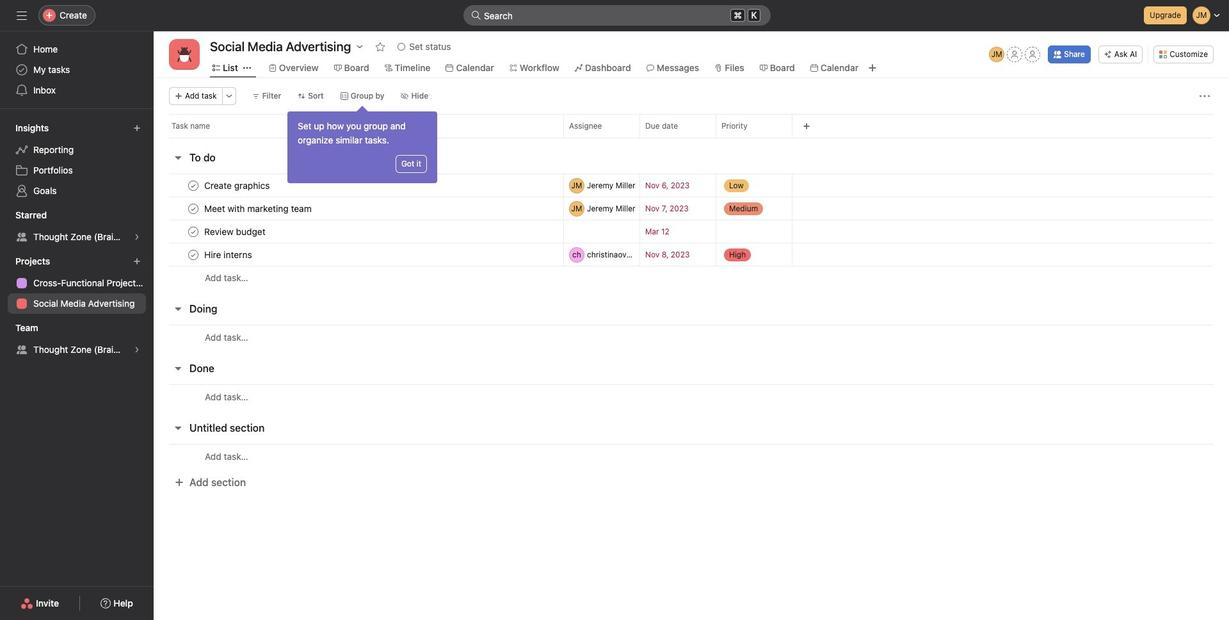 Task type: vqa. For each thing, say whether or not it's contained in the screenshot.
leftmost More actions icon
yes



Task type: describe. For each thing, give the bounding box(es) containing it.
mark complete checkbox for review budget cell
[[186, 224, 201, 239]]

1 horizontal spatial more actions image
[[1200, 91, 1211, 101]]

task name text field for mark complete option within the review budget cell
[[202, 225, 269, 238]]

2 collapse task list for this group image from the top
[[173, 304, 183, 314]]

mark complete checkbox for hire interns cell
[[186, 247, 201, 262]]

prominent image
[[471, 10, 482, 20]]

see details, thought zone (brainstorm space) image for teams "element"
[[133, 346, 141, 354]]

bug image
[[177, 47, 192, 62]]

review budget cell
[[154, 220, 564, 243]]

manage project members image
[[990, 47, 1005, 62]]

see details, thought zone (brainstorm space) image for starred element
[[133, 233, 141, 241]]

task name text field for mark complete checkbox
[[202, 202, 316, 215]]

global element
[[0, 31, 154, 108]]

Search tasks, projects, and more text field
[[464, 5, 771, 26]]

new project or portfolio image
[[133, 258, 141, 265]]

header to do tree grid
[[154, 174, 1230, 290]]

insights element
[[0, 117, 154, 204]]

create graphics cell
[[154, 174, 564, 197]]

mark complete checkbox for the create graphics cell
[[186, 178, 201, 193]]

hire interns cell
[[154, 243, 564, 266]]

1 collapse task list for this group image from the top
[[173, 152, 183, 163]]



Task type: locate. For each thing, give the bounding box(es) containing it.
1 collapse task list for this group image from the top
[[173, 363, 183, 373]]

see details, thought zone (brainstorm space) image inside starred element
[[133, 233, 141, 241]]

0 vertical spatial collapse task list for this group image
[[173, 152, 183, 163]]

2 vertical spatial mark complete checkbox
[[186, 247, 201, 262]]

task name text field inside hire interns cell
[[202, 248, 256, 261]]

Task name text field
[[202, 179, 274, 192], [202, 248, 256, 261]]

task name text field inside review budget cell
[[202, 225, 269, 238]]

hide sidebar image
[[17, 10, 27, 20]]

task name text field inside meet with marketing team cell
[[202, 202, 316, 215]]

0 vertical spatial task name text field
[[202, 179, 274, 192]]

1 task name text field from the top
[[202, 202, 316, 215]]

see details, thought zone (brainstorm space) image
[[133, 233, 141, 241], [133, 346, 141, 354]]

task name text field for mark complete option within the the create graphics cell
[[202, 179, 274, 192]]

see details, thought zone (brainstorm space) image inside teams "element"
[[133, 346, 141, 354]]

1 see details, thought zone (brainstorm space) image from the top
[[133, 233, 141, 241]]

teams element
[[0, 316, 154, 363]]

task name text field for mark complete option in the hire interns cell
[[202, 248, 256, 261]]

mark complete image for review budget cell
[[186, 224, 201, 239]]

row
[[154, 114, 1230, 138], [169, 137, 1215, 138], [154, 174, 1230, 197], [154, 197, 1230, 220], [154, 220, 1230, 243], [154, 243, 1230, 266], [154, 266, 1230, 290], [154, 325, 1230, 349], [154, 384, 1230, 409], [154, 444, 1230, 468]]

1 vertical spatial see details, thought zone (brainstorm space) image
[[133, 346, 141, 354]]

2 task name text field from the top
[[202, 248, 256, 261]]

1 mark complete checkbox from the top
[[186, 178, 201, 193]]

1 vertical spatial collapse task list for this group image
[[173, 423, 183, 433]]

mark complete image for hire interns cell
[[186, 247, 201, 262]]

0 vertical spatial see details, thought zone (brainstorm space) image
[[133, 233, 141, 241]]

add to starred image
[[376, 42, 386, 52]]

add field image
[[803, 122, 811, 130]]

Mark complete checkbox
[[186, 201, 201, 216]]

0 vertical spatial collapse task list for this group image
[[173, 363, 183, 373]]

0 vertical spatial mark complete checkbox
[[186, 178, 201, 193]]

3 mark complete checkbox from the top
[[186, 247, 201, 262]]

1 vertical spatial mark complete checkbox
[[186, 224, 201, 239]]

0 vertical spatial task name text field
[[202, 202, 316, 215]]

Task name text field
[[202, 202, 316, 215], [202, 225, 269, 238]]

mark complete checkbox inside hire interns cell
[[186, 247, 201, 262]]

1 task name text field from the top
[[202, 179, 274, 192]]

2 mark complete checkbox from the top
[[186, 224, 201, 239]]

mark complete image inside hire interns cell
[[186, 247, 201, 262]]

Mark complete checkbox
[[186, 178, 201, 193], [186, 224, 201, 239], [186, 247, 201, 262]]

collapse task list for this group image
[[173, 363, 183, 373], [173, 423, 183, 433]]

mark complete image
[[186, 178, 201, 193], [186, 224, 201, 239], [186, 247, 201, 262]]

add tab image
[[868, 63, 878, 73]]

new insights image
[[133, 124, 141, 132]]

2 vertical spatial mark complete image
[[186, 247, 201, 262]]

None field
[[464, 5, 771, 26]]

mark complete image for the create graphics cell
[[186, 178, 201, 193]]

1 mark complete image from the top
[[186, 178, 201, 193]]

meet with marketing team cell
[[154, 197, 564, 220]]

0 horizontal spatial more actions image
[[225, 92, 233, 100]]

1 vertical spatial task name text field
[[202, 225, 269, 238]]

2 mark complete image from the top
[[186, 224, 201, 239]]

tab actions image
[[243, 64, 251, 72]]

task name text field inside the create graphics cell
[[202, 179, 274, 192]]

2 task name text field from the top
[[202, 225, 269, 238]]

3 mark complete image from the top
[[186, 247, 201, 262]]

more actions image
[[1200, 91, 1211, 101], [225, 92, 233, 100]]

tooltip
[[288, 108, 438, 183]]

mark complete checkbox inside the create graphics cell
[[186, 178, 201, 193]]

1 vertical spatial task name text field
[[202, 248, 256, 261]]

projects element
[[0, 250, 154, 316]]

1 vertical spatial mark complete image
[[186, 224, 201, 239]]

2 see details, thought zone (brainstorm space) image from the top
[[133, 346, 141, 354]]

mark complete image
[[186, 201, 201, 216]]

0 vertical spatial mark complete image
[[186, 178, 201, 193]]

1 vertical spatial collapse task list for this group image
[[173, 304, 183, 314]]

mark complete image inside review budget cell
[[186, 224, 201, 239]]

mark complete image inside the create graphics cell
[[186, 178, 201, 193]]

starred element
[[0, 204, 154, 250]]

collapse task list for this group image
[[173, 152, 183, 163], [173, 304, 183, 314]]

2 collapse task list for this group image from the top
[[173, 423, 183, 433]]

mark complete checkbox inside review budget cell
[[186, 224, 201, 239]]



